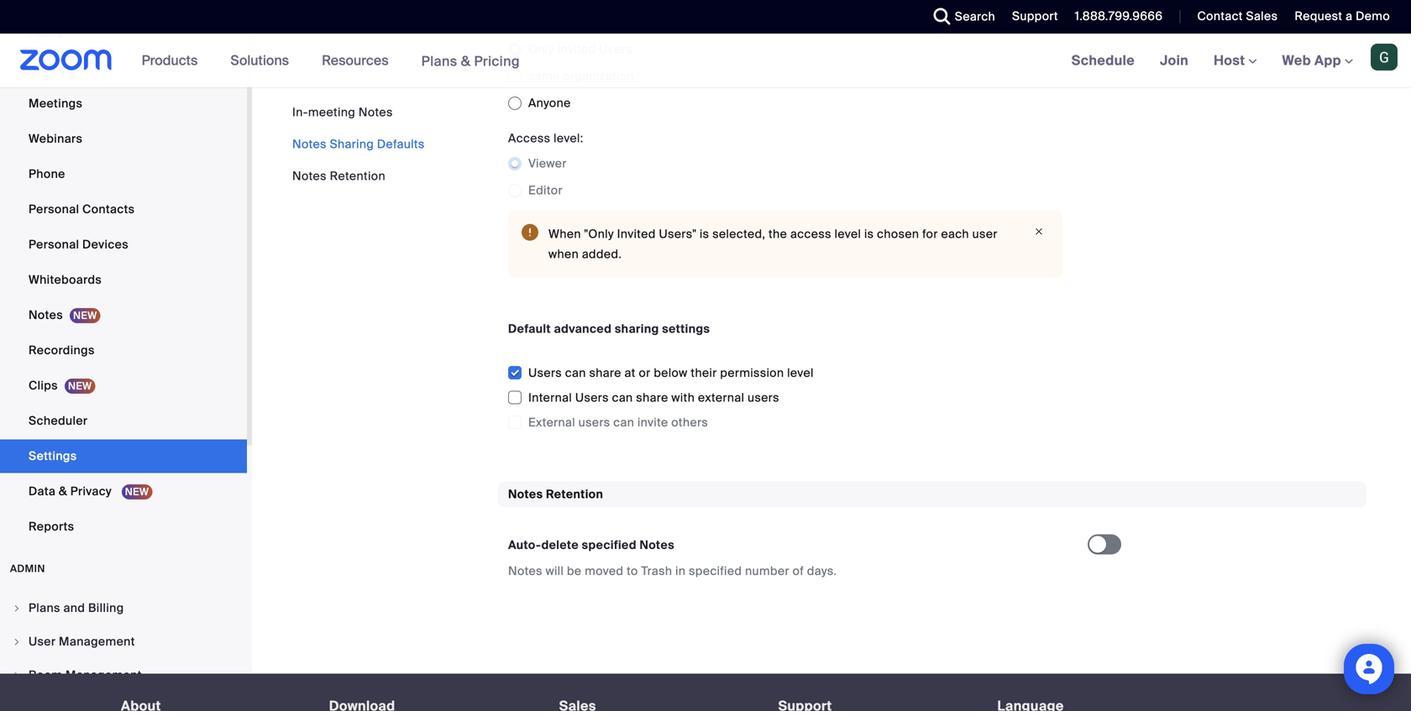 Task type: describe. For each thing, give the bounding box(es) containing it.
billing
[[88, 601, 124, 617]]

meetings navigation
[[1060, 34, 1412, 89]]

personal for personal devices
[[29, 237, 79, 253]]

meetings
[[29, 96, 83, 112]]

banner containing products
[[0, 34, 1412, 89]]

personal for personal contacts
[[29, 202, 79, 217]]

user
[[973, 226, 998, 242]]

demo
[[1357, 8, 1391, 24]]

advanced
[[554, 321, 612, 337]]

management for room management
[[66, 668, 142, 684]]

plans for plans and billing
[[29, 601, 60, 617]]

close image
[[1030, 224, 1050, 239]]

join link
[[1148, 34, 1202, 87]]

home
[[29, 25, 63, 41]]

data & privacy link
[[0, 475, 247, 509]]

notes sharing defaults
[[292, 137, 425, 152]]

side navigation navigation
[[0, 0, 252, 712]]

same
[[529, 68, 560, 84]]

moved
[[585, 564, 624, 580]]

privacy
[[70, 484, 112, 500]]

menu bar containing in-meeting notes
[[292, 104, 425, 185]]

3 heading from the left
[[560, 700, 748, 712]]

internal
[[529, 390, 572, 406]]

and
[[63, 601, 85, 617]]

number
[[746, 564, 790, 580]]

a
[[1346, 8, 1353, 24]]

& for plans
[[461, 52, 471, 70]]

level for permission
[[788, 365, 814, 381]]

users inside who can access: option group
[[599, 41, 633, 57]]

of
[[793, 564, 804, 580]]

notes retention element
[[498, 482, 1367, 601]]

0 vertical spatial users
[[748, 390, 780, 406]]

contact sales
[[1198, 8, 1279, 24]]

right image for room management
[[12, 671, 22, 681]]

sales
[[1247, 8, 1279, 24]]

room
[[29, 668, 63, 684]]

clips
[[29, 378, 58, 394]]

personal contacts
[[29, 202, 135, 217]]

1 heading from the left
[[121, 700, 299, 712]]

resources button
[[322, 34, 396, 87]]

data & privacy
[[29, 484, 115, 500]]

notes retention link
[[292, 169, 386, 184]]

whiteboards
[[29, 272, 102, 288]]

room management menu item
[[0, 660, 247, 692]]

invite
[[638, 415, 669, 431]]

external users can invite others
[[529, 415, 709, 431]]

profile picture image
[[1372, 44, 1398, 71]]

notes down auto- on the bottom of page
[[508, 564, 543, 580]]

to
[[627, 564, 638, 580]]

web app button
[[1283, 52, 1354, 69]]

clips link
[[0, 370, 247, 403]]

search button
[[922, 0, 1000, 34]]

external
[[529, 415, 576, 431]]

0 vertical spatial can
[[565, 365, 586, 381]]

when "only invited users" is selected, the access level is chosen for each user when added. alert
[[508, 211, 1063, 278]]

access level: option group
[[508, 150, 1063, 204]]

for
[[923, 226, 939, 242]]

zoom logo image
[[20, 50, 112, 71]]

same organization
[[529, 68, 634, 84]]

products button
[[142, 34, 205, 87]]

reports link
[[0, 511, 247, 544]]

when
[[549, 226, 582, 242]]

scheduler link
[[0, 405, 247, 438]]

web app
[[1283, 52, 1342, 69]]

notes will be moved to trash in specified number of days.
[[508, 564, 837, 580]]

below
[[654, 365, 688, 381]]

only invited users
[[529, 41, 633, 57]]

products
[[142, 52, 198, 69]]

1 vertical spatial users
[[579, 415, 611, 431]]

1 horizontal spatial share
[[636, 390, 669, 406]]

2 heading from the left
[[329, 700, 529, 712]]

plans & pricing
[[422, 52, 520, 70]]

external
[[698, 390, 745, 406]]

can for users
[[614, 415, 635, 431]]

host
[[1215, 52, 1249, 69]]

only
[[529, 41, 554, 57]]

access
[[791, 226, 832, 242]]

admin menu menu
[[0, 593, 247, 712]]

notes link
[[0, 299, 247, 333]]

the
[[769, 226, 788, 242]]

default advanced sharing settings
[[508, 321, 710, 337]]

auto-delete specified notes
[[508, 538, 675, 554]]

contacts
[[82, 202, 135, 217]]

user management menu item
[[0, 627, 247, 659]]

organization
[[563, 68, 634, 84]]

2 is from the left
[[865, 226, 874, 242]]

each
[[942, 226, 970, 242]]

host button
[[1215, 52, 1258, 69]]

editor
[[529, 183, 563, 198]]

support
[[1013, 8, 1059, 24]]

in
[[676, 564, 686, 580]]

reports
[[29, 520, 74, 535]]

1 vertical spatial retention
[[546, 487, 604, 502]]

notes down in-
[[292, 137, 327, 152]]

webinars link
[[0, 122, 247, 156]]

contact
[[1198, 8, 1244, 24]]

sharing
[[615, 321, 659, 337]]

webinars
[[29, 131, 83, 147]]



Task type: vqa. For each thing, say whether or not it's contained in the screenshot.
'Only'
yes



Task type: locate. For each thing, give the bounding box(es) containing it.
2 personal from the top
[[29, 237, 79, 253]]

home link
[[0, 17, 247, 50]]

1 horizontal spatial invited
[[617, 226, 656, 242]]

level inside "when "only invited users" is selected, the access level is chosen for each user when added."
[[835, 226, 862, 242]]

management down user management menu item
[[66, 668, 142, 684]]

0 vertical spatial plans
[[422, 52, 458, 70]]

notes up recordings
[[29, 308, 63, 323]]

personal devices
[[29, 237, 129, 253]]

users up 'external users can invite others'
[[576, 390, 609, 406]]

profile
[[29, 61, 66, 76]]

share up invite
[[636, 390, 669, 406]]

level:
[[554, 131, 584, 146]]

meetings link
[[0, 87, 247, 121]]

level right access
[[835, 226, 862, 242]]

be
[[567, 564, 582, 580]]

request
[[1295, 8, 1343, 24]]

invited up the same organization
[[557, 41, 596, 57]]

plans left pricing at the top of page
[[422, 52, 458, 70]]

support link
[[1000, 0, 1063, 34], [1013, 8, 1059, 24]]

personal menu menu
[[0, 17, 247, 546]]

settings
[[29, 449, 77, 465]]

notes down the notes sharing defaults link
[[292, 169, 327, 184]]

data
[[29, 484, 56, 500]]

right image for user management
[[12, 638, 22, 648]]

resources
[[322, 52, 389, 69]]

4 heading from the left
[[779, 700, 968, 712]]

right image inside room management menu item
[[12, 671, 22, 681]]

notes retention
[[292, 169, 386, 184], [508, 487, 604, 502]]

0 horizontal spatial notes retention
[[292, 169, 386, 184]]

right image for plans and billing
[[12, 604, 22, 614]]

right image down admin
[[12, 604, 22, 614]]

invited inside "when "only invited users" is selected, the access level is chosen for each user when added."
[[617, 226, 656, 242]]

share left the at
[[590, 365, 622, 381]]

personal down the phone
[[29, 202, 79, 217]]

0 horizontal spatial specified
[[582, 538, 637, 554]]

users down 'permission'
[[748, 390, 780, 406]]

contact sales link
[[1185, 0, 1283, 34], [1198, 8, 1279, 24]]

notes up trash
[[640, 538, 675, 554]]

& inside personal menu menu
[[59, 484, 67, 500]]

management down billing
[[59, 635, 135, 650]]

notes up auto- on the bottom of page
[[508, 487, 543, 502]]

menu bar
[[292, 104, 425, 185]]

0 horizontal spatial plans
[[29, 601, 60, 617]]

0 vertical spatial notes retention
[[292, 169, 386, 184]]

sharing
[[330, 137, 374, 152]]

1 vertical spatial can
[[612, 390, 633, 406]]

settings
[[662, 321, 710, 337]]

0 horizontal spatial share
[[590, 365, 622, 381]]

personal up whiteboards
[[29, 237, 79, 253]]

retention down the notes sharing defaults link
[[330, 169, 386, 184]]

level
[[835, 226, 862, 242], [788, 365, 814, 381]]

users right external
[[579, 415, 611, 431]]

0 vertical spatial users
[[599, 41, 633, 57]]

2 right image from the top
[[12, 638, 22, 648]]

heading
[[121, 700, 299, 712], [329, 700, 529, 712], [560, 700, 748, 712], [779, 700, 968, 712]]

0 vertical spatial personal
[[29, 202, 79, 217]]

2 vertical spatial can
[[614, 415, 635, 431]]

plans inside product information navigation
[[422, 52, 458, 70]]

search
[[955, 9, 996, 24]]

1 vertical spatial users
[[529, 365, 562, 381]]

1.888.799.9666
[[1076, 8, 1164, 24]]

user
[[29, 635, 56, 650]]

1 horizontal spatial specified
[[689, 564, 742, 580]]

users up organization at the left top of page
[[599, 41, 633, 57]]

internal users can share with external users
[[529, 390, 780, 406]]

in-meeting notes link
[[292, 105, 393, 120]]

level for access
[[835, 226, 862, 242]]

1 vertical spatial management
[[66, 668, 142, 684]]

notes sharing defaults link
[[292, 137, 425, 152]]

1 horizontal spatial notes retention
[[508, 487, 604, 502]]

1 horizontal spatial level
[[835, 226, 862, 242]]

added.
[[582, 246, 622, 262]]

is left chosen
[[865, 226, 874, 242]]

1 vertical spatial invited
[[617, 226, 656, 242]]

notes retention up delete
[[508, 487, 604, 502]]

warning image
[[522, 224, 539, 241]]

3 right image from the top
[[12, 671, 22, 681]]

notes
[[359, 105, 393, 120], [292, 137, 327, 152], [292, 169, 327, 184], [29, 308, 63, 323], [508, 487, 543, 502], [640, 538, 675, 554], [508, 564, 543, 580]]

management inside menu item
[[66, 668, 142, 684]]

or
[[639, 365, 651, 381]]

personal devices link
[[0, 228, 247, 262]]

users"
[[659, 226, 697, 242]]

schedule
[[1072, 52, 1135, 69]]

phone
[[29, 167, 65, 182]]

banner
[[0, 34, 1412, 89]]

others
[[672, 415, 709, 431]]

1 vertical spatial &
[[59, 484, 67, 500]]

"only
[[585, 226, 614, 242]]

retention up delete
[[546, 487, 604, 502]]

personal
[[29, 202, 79, 217], [29, 237, 79, 253]]

recordings
[[29, 343, 95, 359]]

will
[[546, 564, 564, 580]]

1 vertical spatial specified
[[689, 564, 742, 580]]

app
[[1315, 52, 1342, 69]]

request a demo link
[[1283, 0, 1412, 34], [1295, 8, 1391, 24]]

solutions
[[231, 52, 289, 69]]

users can share at or below their permission level
[[529, 365, 814, 381]]

in-meeting notes
[[292, 105, 393, 120]]

0 vertical spatial invited
[[557, 41, 596, 57]]

chosen
[[878, 226, 920, 242]]

0 horizontal spatial invited
[[557, 41, 596, 57]]

whiteboards link
[[0, 264, 247, 297]]

schedule link
[[1060, 34, 1148, 87]]

& for data
[[59, 484, 67, 500]]

0 vertical spatial &
[[461, 52, 471, 70]]

retention inside menu bar
[[330, 169, 386, 184]]

management inside menu item
[[59, 635, 135, 650]]

who can access: option group
[[508, 36, 1063, 117]]

right image
[[12, 604, 22, 614], [12, 638, 22, 648], [12, 671, 22, 681]]

users
[[748, 390, 780, 406], [579, 415, 611, 431]]

& right data
[[59, 484, 67, 500]]

1 personal from the top
[[29, 202, 79, 217]]

0 vertical spatial retention
[[330, 169, 386, 184]]

1 vertical spatial notes retention
[[508, 487, 604, 502]]

is
[[700, 226, 710, 242], [865, 226, 874, 242]]

right image left user
[[12, 638, 22, 648]]

invited inside who can access: option group
[[557, 41, 596, 57]]

specified up moved
[[582, 538, 637, 554]]

when
[[549, 246, 579, 262]]

plans & pricing link
[[422, 52, 520, 70], [422, 52, 520, 70]]

profile link
[[0, 52, 247, 85]]

0 horizontal spatial &
[[59, 484, 67, 500]]

& left pricing at the top of page
[[461, 52, 471, 70]]

in-
[[292, 105, 308, 120]]

access
[[508, 131, 551, 146]]

0 vertical spatial management
[[59, 635, 135, 650]]

days.
[[808, 564, 837, 580]]

1 horizontal spatial plans
[[422, 52, 458, 70]]

& inside product information navigation
[[461, 52, 471, 70]]

defaults
[[377, 137, 425, 152]]

can for users
[[612, 390, 633, 406]]

notes up the notes sharing defaults link
[[359, 105, 393, 120]]

can
[[565, 365, 586, 381], [612, 390, 633, 406], [614, 415, 635, 431]]

viewer
[[529, 156, 567, 171]]

personal inside personal contacts link
[[29, 202, 79, 217]]

can left invite
[[614, 415, 635, 431]]

share
[[590, 365, 622, 381], [636, 390, 669, 406]]

0 horizontal spatial level
[[788, 365, 814, 381]]

specified right in
[[689, 564, 742, 580]]

1 horizontal spatial users
[[748, 390, 780, 406]]

1 horizontal spatial retention
[[546, 487, 604, 502]]

pricing
[[474, 52, 520, 70]]

&
[[461, 52, 471, 70], [59, 484, 67, 500]]

2 vertical spatial users
[[576, 390, 609, 406]]

at
[[625, 365, 636, 381]]

meeting
[[308, 105, 356, 120]]

users up internal
[[529, 365, 562, 381]]

delete
[[542, 538, 579, 554]]

1 horizontal spatial is
[[865, 226, 874, 242]]

plans inside menu item
[[29, 601, 60, 617]]

invited right "only
[[617, 226, 656, 242]]

right image left room
[[12, 671, 22, 681]]

user management
[[29, 635, 135, 650]]

1 vertical spatial personal
[[29, 237, 79, 253]]

0 vertical spatial level
[[835, 226, 862, 242]]

recordings link
[[0, 334, 247, 368]]

is right users"
[[700, 226, 710, 242]]

scheduler
[[29, 414, 88, 429]]

permission
[[721, 365, 785, 381]]

1 vertical spatial right image
[[12, 638, 22, 648]]

0 vertical spatial right image
[[12, 604, 22, 614]]

phone link
[[0, 158, 247, 191]]

1 vertical spatial plans
[[29, 601, 60, 617]]

1 right image from the top
[[12, 604, 22, 614]]

notes inside personal menu menu
[[29, 308, 63, 323]]

anyone
[[529, 95, 571, 111]]

selected,
[[713, 226, 766, 242]]

0 vertical spatial specified
[[582, 538, 637, 554]]

plans and billing menu item
[[0, 593, 247, 625]]

plans and billing
[[29, 601, 124, 617]]

level right 'permission'
[[788, 365, 814, 381]]

request a demo
[[1295, 8, 1391, 24]]

2 vertical spatial right image
[[12, 671, 22, 681]]

trash
[[642, 564, 673, 580]]

join
[[1161, 52, 1189, 69]]

can up internal
[[565, 365, 586, 381]]

1 is from the left
[[700, 226, 710, 242]]

can up 'external users can invite others'
[[612, 390, 633, 406]]

auto-
[[508, 538, 542, 554]]

their
[[691, 365, 717, 381]]

right image inside plans and billing menu item
[[12, 604, 22, 614]]

1 vertical spatial level
[[788, 365, 814, 381]]

product information navigation
[[129, 34, 533, 89]]

plans for plans & pricing
[[422, 52, 458, 70]]

default
[[508, 321, 551, 337]]

right image inside user management menu item
[[12, 638, 22, 648]]

0 horizontal spatial users
[[579, 415, 611, 431]]

0 horizontal spatial retention
[[330, 169, 386, 184]]

1 horizontal spatial &
[[461, 52, 471, 70]]

0 vertical spatial share
[[590, 365, 622, 381]]

plans left and
[[29, 601, 60, 617]]

management for user management
[[59, 635, 135, 650]]

admin
[[10, 563, 45, 576]]

notes retention down sharing
[[292, 169, 386, 184]]

1 vertical spatial share
[[636, 390, 669, 406]]

0 horizontal spatial is
[[700, 226, 710, 242]]

settings link
[[0, 440, 247, 474]]

personal inside personal devices link
[[29, 237, 79, 253]]



